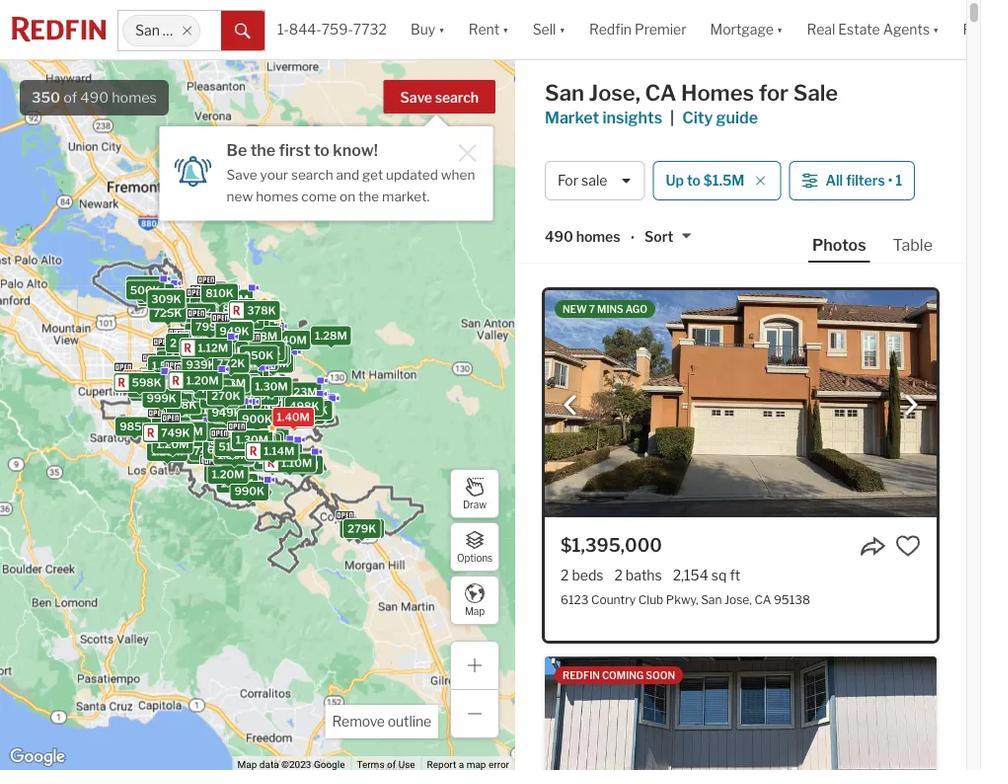 Task type: vqa. For each thing, say whether or not it's contained in the screenshot.
▾ associated with Sell ▾
yes



Task type: describe. For each thing, give the bounding box(es) containing it.
filters
[[846, 172, 885, 189]]

1 horizontal spatial 1.33m
[[258, 454, 290, 467]]

and
[[336, 166, 359, 183]]

279k
[[348, 522, 376, 535]]

0 vertical spatial 499k
[[122, 373, 152, 386]]

options button
[[450, 522, 500, 572]]

when
[[441, 166, 475, 183]]

2 vertical spatial 850k
[[225, 417, 256, 430]]

1 vertical spatial 1.35m
[[216, 407, 249, 420]]

san for jose
[[135, 22, 160, 39]]

1 vertical spatial 989k
[[229, 372, 259, 385]]

mortgage ▾ button
[[698, 0, 795, 59]]

1 horizontal spatial 1.28m
[[245, 330, 278, 342]]

1 vertical spatial 1.18m
[[208, 322, 238, 335]]

968k
[[186, 342, 216, 355]]

2 vertical spatial 1.35m
[[241, 431, 273, 444]]

0 horizontal spatial 859k
[[212, 406, 241, 419]]

7732
[[353, 21, 387, 38]]

0 vertical spatial 1.02m
[[142, 290, 174, 303]]

outline
[[388, 713, 431, 730]]

1 horizontal spatial 750k
[[254, 383, 283, 396]]

remove outline
[[332, 713, 431, 730]]

775k
[[193, 356, 222, 369]]

table
[[893, 235, 933, 254]]

buy ▾ button
[[399, 0, 457, 59]]

1 vertical spatial 975k
[[172, 372, 201, 385]]

1 horizontal spatial 620k
[[251, 442, 281, 455]]

789k
[[173, 387, 203, 400]]

2 vertical spatial 725k
[[229, 436, 258, 449]]

search inside save your search and get updated when new homes come on the market.
[[291, 166, 333, 183]]

1.21m
[[222, 314, 252, 327]]

0 vertical spatial the
[[250, 140, 276, 159]]

market
[[545, 108, 599, 127]]

san jose, ca homes for sale market insights | city guide
[[545, 79, 838, 127]]

1-844-759-7732
[[277, 21, 387, 38]]

585k
[[192, 361, 222, 374]]

2 vertical spatial 975k
[[185, 392, 214, 405]]

coming
[[602, 669, 644, 681]]

675k
[[224, 338, 253, 351]]

save for save search
[[400, 89, 432, 106]]

2 vertical spatial 625k
[[194, 430, 223, 442]]

2,154 sq ft
[[673, 567, 741, 584]]

remove
[[332, 713, 385, 730]]

0 horizontal spatial 749k
[[161, 426, 190, 439]]

save for save your search and get updated when new homes come on the market.
[[227, 166, 257, 183]]

668k
[[167, 398, 197, 411]]

650k
[[286, 408, 316, 421]]

table button
[[889, 234, 937, 261]]

to inside the up to $1.5m button
[[687, 172, 701, 189]]

country
[[591, 592, 636, 607]]

598k
[[132, 376, 162, 389]]

965k
[[265, 447, 295, 460]]

1 vertical spatial 389k
[[249, 437, 279, 450]]

to inside be the first to know! dialog
[[314, 140, 330, 159]]

0 vertical spatial 1.49m
[[218, 408, 251, 420]]

759-
[[322, 21, 353, 38]]

0 vertical spatial 699k
[[290, 408, 320, 421]]

homes inside 490 homes •
[[576, 228, 621, 245]]

search inside button
[[435, 89, 479, 106]]

ca inside san jose, ca homes for sale market insights | city guide
[[645, 79, 677, 106]]

favorite button image
[[895, 533, 921, 559]]

0 vertical spatial 1.18m
[[195, 300, 225, 312]]

0 vertical spatial 725k
[[153, 307, 182, 319]]

your
[[260, 166, 288, 183]]

665k
[[154, 438, 184, 450]]

be the first to know!
[[227, 140, 378, 159]]

redfin premier button
[[577, 0, 698, 59]]

1 vertical spatial 850k
[[187, 356, 217, 369]]

938k
[[293, 406, 323, 419]]

real estate agents ▾ button
[[795, 0, 951, 59]]

0 vertical spatial 850k
[[222, 302, 253, 315]]

0 vertical spatial 625k
[[184, 352, 213, 365]]

come
[[301, 188, 337, 204]]

819k
[[134, 385, 162, 398]]

|
[[670, 108, 674, 127]]

490 inside 490 homes •
[[545, 228, 573, 245]]

0 vertical spatial 975k
[[216, 345, 245, 357]]

1 vertical spatial 625k
[[160, 408, 190, 421]]

rent ▾ button
[[469, 0, 509, 59]]

sell ▾
[[533, 21, 566, 38]]

real estate agents ▾ link
[[807, 0, 939, 59]]

265k
[[251, 434, 281, 447]]

premier
[[635, 21, 687, 38]]

redfin
[[589, 21, 632, 38]]

639k
[[168, 425, 198, 438]]

soon
[[646, 669, 675, 681]]

470k
[[236, 436, 265, 449]]

1 vertical spatial 1.24m
[[256, 446, 288, 459]]

all filters • 1 button
[[789, 161, 915, 200]]

490 homes •
[[545, 228, 635, 246]]

2 horizontal spatial 1.33m
[[296, 407, 329, 420]]

▾ for sell ▾
[[559, 21, 566, 38]]

0 horizontal spatial 578k
[[122, 374, 152, 387]]

306k
[[209, 410, 239, 423]]

estate
[[838, 21, 880, 38]]

homes inside save your search and get updated when new homes come on the market.
[[256, 188, 299, 204]]

mortgage ▾ button
[[710, 0, 783, 59]]

draw button
[[450, 469, 500, 518]]

0 horizontal spatial 490
[[80, 89, 109, 106]]

864k
[[234, 409, 264, 422]]

1 horizontal spatial 4 units
[[189, 362, 226, 375]]

0 horizontal spatial 620k
[[192, 430, 221, 443]]

buy ▾
[[411, 21, 445, 38]]

photos
[[812, 235, 866, 254]]

2 beds
[[561, 567, 604, 584]]

all
[[826, 172, 843, 189]]

1 vertical spatial 399k
[[229, 379, 258, 392]]

0 vertical spatial 190k
[[200, 398, 228, 411]]

1 vertical spatial 1.25m
[[244, 430, 276, 443]]

2 vertical spatial 1.00m
[[183, 371, 216, 384]]

1 vertical spatial 725k
[[161, 354, 190, 367]]

270k
[[211, 389, 240, 402]]

505k
[[239, 434, 269, 447]]

2 vertical spatial 989k
[[258, 438, 288, 451]]

1.13m
[[256, 348, 286, 361]]

real
[[807, 21, 835, 38]]

250k
[[211, 414, 240, 427]]

378k
[[247, 304, 276, 317]]

1 horizontal spatial 578k
[[188, 355, 217, 368]]

1 1.48m from the left
[[213, 377, 246, 390]]

map
[[465, 605, 485, 617]]

rent
[[469, 21, 500, 38]]

1 horizontal spatial ca
[[755, 592, 771, 607]]

956k
[[234, 330, 263, 343]]

588k
[[233, 404, 263, 417]]

save search
[[400, 89, 479, 106]]

▾ inside real estate agents ▾ link
[[933, 21, 939, 38]]

945k
[[233, 411, 263, 424]]

0 vertical spatial 7
[[589, 303, 595, 315]]

715k
[[148, 392, 175, 405]]

298k
[[152, 292, 181, 305]]

2 vertical spatial 1.18m
[[195, 404, 225, 417]]

0 vertical spatial 1.00m
[[241, 325, 274, 338]]

0 vertical spatial 990k
[[247, 331, 277, 344]]

1 horizontal spatial 1.02m
[[228, 397, 261, 410]]

1 vertical spatial 1.49m
[[234, 424, 267, 436]]

0 vertical spatial 430k
[[226, 376, 256, 389]]

1 horizontal spatial 859k
[[246, 345, 276, 358]]

385k
[[219, 363, 249, 376]]

0 horizontal spatial 389k
[[141, 288, 171, 301]]

city
[[682, 108, 713, 127]]

1 vertical spatial 430k
[[255, 431, 285, 444]]

1 vertical spatial 4 units
[[144, 382, 181, 395]]

1 vertical spatial 260k
[[210, 411, 240, 423]]

draw
[[463, 499, 487, 511]]

0 vertical spatial 989k
[[130, 279, 160, 292]]

0 vertical spatial 1.33m
[[169, 376, 201, 388]]

548k
[[228, 409, 258, 422]]

1.19m
[[220, 323, 251, 336]]

825k
[[169, 302, 199, 315]]

1 horizontal spatial 660k
[[225, 375, 255, 388]]



Task type: locate. For each thing, give the bounding box(es) containing it.
6123 country club pkwy, san jose, ca 95138
[[561, 592, 810, 607]]

for sale
[[558, 172, 608, 189]]

1.29m
[[208, 320, 240, 332], [233, 322, 265, 335], [258, 357, 291, 370], [193, 402, 226, 414]]

1 horizontal spatial jose,
[[725, 592, 752, 607]]

0 vertical spatial 749k
[[161, 426, 190, 439]]

260k
[[182, 306, 212, 319], [210, 411, 240, 423]]

search down rent
[[435, 89, 479, 106]]

1 horizontal spatial to
[[687, 172, 701, 189]]

new
[[563, 303, 587, 315]]

jose, inside san jose, ca homes for sale market insights | city guide
[[589, 79, 641, 106]]

• for 490 homes •
[[630, 230, 635, 246]]

725k
[[153, 307, 182, 319], [161, 354, 190, 367], [229, 436, 258, 449]]

• left "1"
[[888, 172, 893, 189]]

insights
[[603, 108, 662, 127]]

649k
[[168, 426, 198, 439]]

ca left "95138"
[[755, 592, 771, 607]]

2 vertical spatial san
[[701, 592, 722, 607]]

1.25m
[[148, 374, 180, 387], [244, 430, 276, 443], [208, 467, 241, 480]]

1 vertical spatial 699k
[[207, 443, 237, 456]]

568k
[[198, 370, 228, 383]]

0 vertical spatial 4 units
[[189, 362, 226, 375]]

0 horizontal spatial 1.25m
[[148, 374, 180, 387]]

None search field
[[201, 11, 221, 50]]

590k
[[204, 346, 234, 359]]

2 horizontal spatial homes
[[576, 228, 621, 245]]

• left sort
[[630, 230, 635, 246]]

0 horizontal spatial 190k
[[200, 398, 228, 411]]

1 vertical spatial 990k
[[161, 375, 191, 388]]

for
[[759, 79, 789, 106]]

1.48m
[[213, 377, 246, 390], [144, 377, 176, 390]]

san
[[135, 22, 160, 39], [545, 79, 584, 106], [701, 592, 722, 607]]

all filters • 1
[[826, 172, 902, 189]]

google image
[[5, 744, 70, 770]]

689k
[[218, 343, 247, 356]]

810k
[[206, 287, 234, 300]]

• inside 490 homes •
[[630, 230, 635, 246]]

429k
[[250, 435, 279, 448]]

950k
[[229, 313, 260, 326], [214, 345, 244, 357], [244, 349, 274, 362], [231, 353, 262, 366], [244, 355, 274, 367], [190, 381, 220, 394], [238, 423, 268, 435]]

▾ for mortgage ▾
[[777, 21, 783, 38]]

1.28m down 575k
[[151, 445, 184, 458]]

homes down for sale button at the right top
[[576, 228, 621, 245]]

750k up "729k"
[[254, 383, 283, 396]]

1 horizontal spatial •
[[888, 172, 893, 189]]

1 horizontal spatial 749k
[[193, 445, 223, 458]]

0 horizontal spatial save
[[227, 166, 257, 183]]

370k
[[141, 287, 170, 300]]

0 horizontal spatial 1.33m
[[169, 376, 201, 388]]

1 ▾ from the left
[[439, 21, 445, 38]]

the right be at the left top of page
[[250, 140, 276, 159]]

remove up to $1.5m image
[[755, 175, 767, 187]]

704k
[[181, 367, 210, 379]]

1.10m
[[253, 348, 284, 361], [196, 405, 227, 418], [214, 407, 245, 420], [217, 407, 248, 420], [213, 409, 244, 422], [247, 415, 278, 428], [173, 425, 204, 438], [281, 457, 312, 470]]

▾ inside buy ▾ dropdown button
[[439, 21, 445, 38]]

2 vertical spatial 1.33m
[[258, 454, 290, 467]]

• for all filters • 1
[[888, 172, 893, 189]]

san left jose
[[135, 22, 160, 39]]

mins
[[597, 303, 624, 315]]

5 ▾ from the left
[[933, 21, 939, 38]]

up
[[666, 172, 684, 189]]

• inside button
[[888, 172, 893, 189]]

4 left '745k'
[[144, 382, 151, 395]]

490 right of
[[80, 89, 109, 106]]

4 up 828k
[[189, 362, 197, 375]]

1.48m up 715k
[[144, 377, 176, 390]]

the right 'on'
[[358, 188, 379, 204]]

1 vertical spatial homes
[[256, 188, 299, 204]]

0 horizontal spatial 4
[[144, 382, 151, 395]]

0 vertical spatial 389k
[[141, 288, 171, 301]]

homes right of
[[112, 89, 157, 106]]

be the first to know! dialog
[[160, 115, 493, 221]]

500k
[[130, 284, 160, 297]]

san down 2,154 sq ft
[[701, 592, 722, 607]]

745k
[[170, 389, 199, 402]]

989k
[[130, 279, 160, 292], [229, 372, 259, 385], [258, 438, 288, 451]]

san for jose,
[[545, 79, 584, 106]]

1 horizontal spatial save
[[400, 89, 432, 106]]

999k down 598k
[[147, 392, 177, 405]]

400k
[[204, 392, 235, 405]]

0 vertical spatial 4
[[189, 362, 197, 375]]

0 horizontal spatial 699k
[[207, 443, 237, 456]]

547k
[[233, 402, 262, 415]]

95138
[[774, 592, 810, 607]]

0 vertical spatial 490
[[80, 89, 109, 106]]

1 horizontal spatial san
[[545, 79, 584, 106]]

for
[[558, 172, 579, 189]]

1.00m
[[241, 325, 274, 338], [208, 339, 241, 352], [183, 371, 216, 384]]

990k up 909k
[[247, 331, 277, 344]]

1 vertical spatial 999k
[[213, 414, 243, 427]]

1.36m
[[166, 302, 199, 315]]

1 vertical spatial 4
[[144, 382, 151, 395]]

990k up '745k'
[[161, 375, 191, 388]]

▾ right rent
[[503, 21, 509, 38]]

0 vertical spatial 399k
[[189, 329, 218, 342]]

569k
[[217, 441, 247, 454]]

900k
[[242, 413, 273, 426]]

market insights link
[[515, 106, 662, 129]]

1 horizontal spatial 1.25m
[[208, 467, 241, 480]]

homes
[[681, 79, 754, 106]]

previous button image
[[561, 395, 580, 415]]

799k
[[200, 292, 229, 305], [209, 312, 238, 324], [195, 320, 225, 333], [173, 358, 203, 370], [300, 403, 329, 416]]

0 horizontal spatial 399k
[[189, 329, 218, 342]]

submit search image
[[235, 23, 251, 39]]

up to $1.5m button
[[653, 161, 781, 200]]

save inside button
[[400, 89, 432, 106]]

1 vertical spatial save
[[227, 166, 257, 183]]

490k
[[287, 399, 317, 412]]

578k down the 968k
[[188, 355, 217, 368]]

1 horizontal spatial homes
[[256, 188, 299, 204]]

mortgage
[[710, 21, 774, 38]]

0 vertical spatial 578k
[[188, 355, 217, 368]]

2 horizontal spatial 1.28m
[[315, 329, 347, 342]]

next button image
[[901, 395, 921, 415]]

1.24m
[[278, 412, 311, 425], [256, 446, 288, 459]]

1 vertical spatial 859k
[[212, 406, 241, 419]]

the inside save your search and get updated when new homes come on the market.
[[358, 188, 379, 204]]

0 vertical spatial ca
[[645, 79, 677, 106]]

578k up 715k
[[122, 374, 152, 387]]

490 down for
[[545, 228, 573, 245]]

0 vertical spatial 1.24m
[[278, 412, 311, 425]]

0 vertical spatial 1.35m
[[180, 391, 213, 403]]

new 7 mins ago
[[563, 303, 648, 315]]

535k
[[207, 447, 237, 459]]

3 ▾ from the left
[[559, 21, 566, 38]]

on
[[340, 188, 356, 204]]

1 vertical spatial •
[[630, 230, 635, 246]]

1 horizontal spatial the
[[358, 188, 379, 204]]

580k
[[156, 420, 186, 433]]

san up market on the right top of the page
[[545, 79, 584, 106]]

0 horizontal spatial homes
[[112, 89, 157, 106]]

1 vertical spatial the
[[358, 188, 379, 204]]

the
[[250, 140, 276, 159], [358, 188, 379, 204]]

1.48m down the 595k
[[213, 377, 246, 390]]

939k
[[186, 358, 216, 371]]

1-844-759-7732 link
[[277, 21, 387, 38]]

749k
[[161, 426, 190, 439], [193, 445, 223, 458]]

625k
[[184, 352, 213, 365], [160, 408, 190, 421], [194, 430, 223, 442]]

real estate agents ▾
[[807, 21, 939, 38]]

1.28m up 469k at the left bottom of the page
[[315, 329, 347, 342]]

3
[[223, 333, 230, 345], [160, 360, 167, 373], [190, 363, 198, 376], [143, 370, 150, 383]]

2 ▾ from the left
[[503, 21, 509, 38]]

316k
[[159, 396, 187, 409]]

999k down "440k"
[[213, 414, 243, 427]]

0 vertical spatial 1.25m
[[148, 374, 180, 387]]

845k
[[290, 409, 320, 421]]

0 vertical spatial 859k
[[246, 345, 276, 358]]

1 vertical spatial 490
[[545, 228, 573, 245]]

1 horizontal spatial 4
[[189, 362, 197, 375]]

425k
[[206, 392, 235, 405]]

▾ inside mortgage ▾ dropdown button
[[777, 21, 783, 38]]

ca up '|'
[[645, 79, 677, 106]]

1 vertical spatial 1.00m
[[208, 339, 241, 352]]

0 vertical spatial 260k
[[182, 306, 212, 319]]

for sale button
[[545, 161, 645, 200]]

san jose
[[135, 22, 192, 39]]

300k
[[189, 326, 220, 339]]

1 vertical spatial 1.33m
[[296, 407, 329, 420]]

2 vertical spatial homes
[[576, 228, 621, 245]]

sell
[[533, 21, 556, 38]]

0 horizontal spatial 7
[[262, 446, 269, 459]]

▾ right mortgage
[[777, 21, 783, 38]]

888k
[[212, 324, 242, 337]]

jose, up the insights
[[589, 79, 641, 106]]

to right first in the top of the page
[[314, 140, 330, 159]]

844-
[[289, 21, 322, 38]]

▾ right 'buy' at left top
[[439, 21, 445, 38]]

to right up
[[687, 172, 701, 189]]

photo of 3433 wine cork way, san jose, ca 95124 image
[[545, 657, 937, 770]]

645k
[[213, 417, 243, 430]]

▾ right 'sell'
[[559, 21, 566, 38]]

guide
[[716, 108, 758, 127]]

redfin
[[563, 669, 600, 681]]

1.28m up 909k
[[245, 330, 278, 342]]

0 horizontal spatial ca
[[645, 79, 677, 106]]

1 vertical spatial 499k
[[288, 401, 318, 414]]

0 horizontal spatial 499k
[[122, 373, 152, 386]]

350
[[32, 89, 60, 106]]

▾ inside rent ▾ dropdown button
[[503, 21, 509, 38]]

jose,
[[589, 79, 641, 106], [725, 592, 752, 607]]

980k
[[229, 328, 259, 341]]

1 vertical spatial 7
[[262, 446, 269, 459]]

7 inside map region
[[262, 446, 269, 459]]

4 ▾ from the left
[[777, 21, 783, 38]]

1 vertical spatial search
[[291, 166, 333, 183]]

new
[[227, 188, 253, 204]]

save up new
[[227, 166, 257, 183]]

▾ for rent ▾
[[503, 21, 509, 38]]

0 horizontal spatial to
[[314, 140, 330, 159]]

309k
[[151, 293, 181, 305]]

1 horizontal spatial 399k
[[229, 379, 258, 392]]

0 vertical spatial search
[[435, 89, 479, 106]]

0 horizontal spatial 750k
[[204, 372, 233, 385]]

0 vertical spatial 999k
[[147, 392, 177, 405]]

629k
[[172, 383, 202, 396]]

map region
[[0, 33, 638, 770]]

0 horizontal spatial san
[[135, 22, 160, 39]]

jose, down ft
[[725, 592, 752, 607]]

399k up 829k
[[189, 329, 218, 342]]

get
[[362, 166, 383, 183]]

0 horizontal spatial search
[[291, 166, 333, 183]]

0 vertical spatial jose,
[[589, 79, 641, 106]]

1 horizontal spatial search
[[435, 89, 479, 106]]

▾ for buy ▾
[[439, 21, 445, 38]]

2 1.48m from the left
[[144, 377, 176, 390]]

1 horizontal spatial 999k
[[213, 414, 243, 427]]

remove san jose image
[[181, 25, 193, 37]]

990k down 535k
[[234, 485, 265, 497]]

photo of 6123 country club pkwy, san jose, ca 95138 image
[[545, 290, 937, 517]]

▾ inside sell ▾ dropdown button
[[559, 21, 566, 38]]

0 vertical spatial homes
[[112, 89, 157, 106]]

750k up 270k at the bottom of page
[[204, 372, 233, 385]]

720k
[[194, 340, 223, 353]]

rent ▾ button
[[457, 0, 521, 59]]

2 horizontal spatial 1.25m
[[244, 430, 276, 443]]

favorite button checkbox
[[895, 533, 921, 559]]

san inside san jose, ca homes for sale market insights | city guide
[[545, 79, 584, 106]]

save down 'buy' at left top
[[400, 89, 432, 106]]

975k
[[216, 345, 245, 357], [172, 372, 201, 385], [185, 392, 214, 405]]

0 horizontal spatial 1.28m
[[151, 445, 184, 458]]

430k
[[226, 376, 256, 389], [255, 431, 285, 444]]

399k down the 595k
[[229, 379, 258, 392]]

0 horizontal spatial •
[[630, 230, 635, 246]]

1 horizontal spatial 190k
[[235, 417, 263, 429]]

buy
[[411, 21, 436, 38]]

▾ right agents
[[933, 21, 939, 38]]

city guide link
[[682, 106, 762, 129]]

search up come
[[291, 166, 333, 183]]

772k
[[217, 357, 245, 370]]

up to $1.5m
[[666, 172, 745, 189]]

2 vertical spatial 990k
[[234, 485, 265, 497]]

save inside save your search and get updated when new homes come on the market.
[[227, 166, 257, 183]]

homes down 'your'
[[256, 188, 299, 204]]

1 horizontal spatial 499k
[[288, 401, 318, 414]]

0 vertical spatial save
[[400, 89, 432, 106]]

525k
[[253, 385, 282, 398]]

1 horizontal spatial 7
[[589, 303, 595, 315]]

pkwy,
[[666, 592, 699, 607]]

0 horizontal spatial 660k
[[170, 386, 200, 398]]

2 vertical spatial 1.25m
[[208, 467, 241, 480]]



